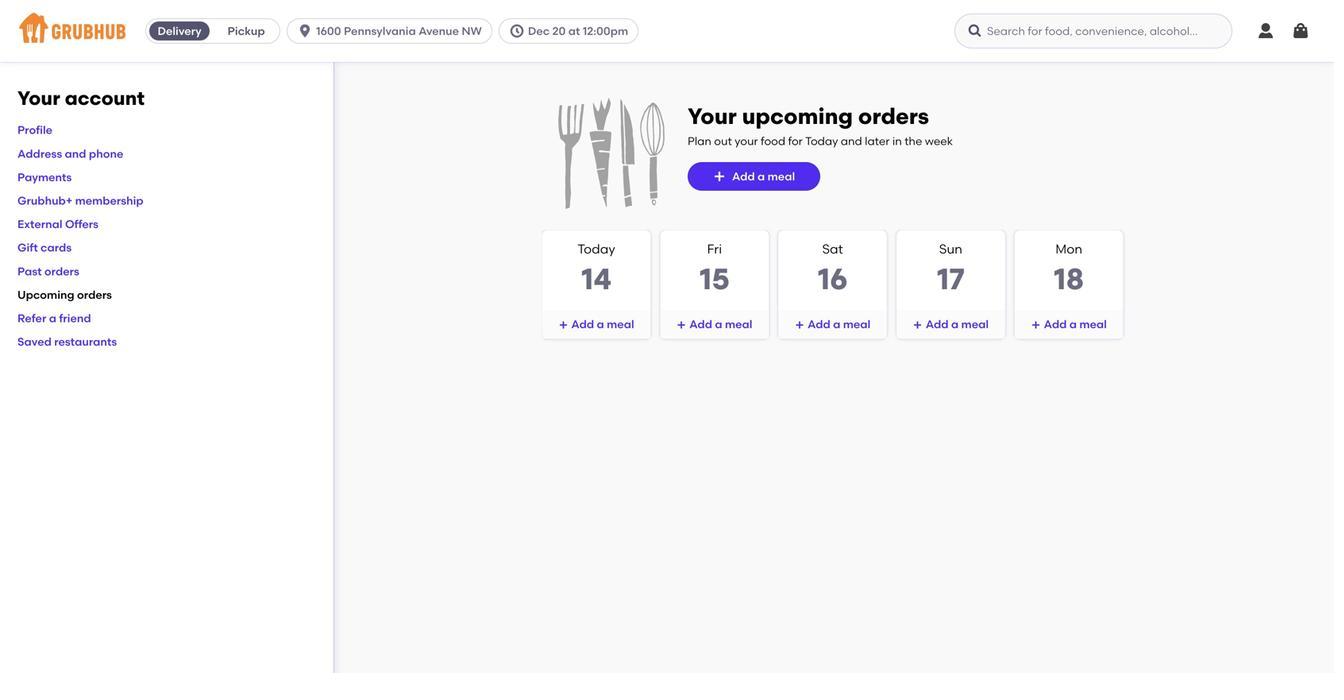 Task type: vqa. For each thing, say whether or not it's contained in the screenshot.


Task type: locate. For each thing, give the bounding box(es) containing it.
a down food
[[758, 170, 765, 183]]

1 horizontal spatial and
[[841, 134, 863, 148]]

profile link
[[17, 123, 53, 137]]

today
[[806, 134, 839, 148], [578, 241, 616, 257]]

and left later
[[841, 134, 863, 148]]

meal down 17
[[962, 317, 989, 331]]

add a meal for 18
[[1045, 317, 1108, 331]]

add
[[732, 170, 755, 183], [572, 317, 594, 331], [690, 317, 713, 331], [808, 317, 831, 331], [926, 317, 949, 331], [1045, 317, 1067, 331]]

add down the 15
[[690, 317, 713, 331]]

add a meal button down 14
[[543, 310, 651, 339]]

the
[[905, 134, 923, 148]]

nw
[[462, 24, 482, 38]]

16
[[818, 261, 848, 297]]

12:00pm
[[583, 24, 629, 38]]

add a meal
[[732, 170, 796, 183], [572, 317, 635, 331], [690, 317, 753, 331], [808, 317, 871, 331], [926, 317, 989, 331], [1045, 317, 1108, 331]]

your upcoming orders plan out your food for today and later in the week
[[688, 103, 954, 148]]

later
[[865, 134, 890, 148]]

out
[[715, 134, 732, 148]]

orders up "in"
[[859, 103, 930, 130]]

add a meal down the 15
[[690, 317, 753, 331]]

your up profile
[[17, 87, 60, 110]]

meal down '16'
[[844, 317, 871, 331]]

mon
[[1056, 241, 1083, 257]]

grubhub+ membership
[[17, 194, 144, 207]]

address
[[17, 147, 62, 160]]

membership
[[75, 194, 144, 207]]

add a meal button down '16'
[[779, 310, 887, 339]]

refer a friend
[[17, 311, 91, 325]]

orders up the upcoming orders link
[[44, 264, 79, 278]]

restaurants
[[54, 335, 117, 348]]

add a meal for 17
[[926, 317, 989, 331]]

svg image inside the 1600 pennsylvania avenue nw button
[[297, 23, 313, 39]]

fri 15
[[700, 241, 730, 297]]

dec
[[528, 24, 550, 38]]

your for upcoming
[[688, 103, 737, 130]]

add a meal button down 17
[[897, 310, 1005, 339]]

your
[[17, 87, 60, 110], [688, 103, 737, 130]]

orders
[[859, 103, 930, 130], [44, 264, 79, 278], [77, 288, 112, 301]]

refer a friend link
[[17, 311, 91, 325]]

at
[[569, 24, 580, 38]]

meal down 18
[[1080, 317, 1108, 331]]

add a meal button down your at the right
[[688, 162, 821, 191]]

meal for 18
[[1080, 317, 1108, 331]]

add for 14
[[572, 317, 594, 331]]

0 vertical spatial today
[[806, 134, 839, 148]]

add a meal down 17
[[926, 317, 989, 331]]

in
[[893, 134, 902, 148]]

svg image
[[1257, 21, 1276, 41], [1292, 21, 1311, 41], [297, 23, 313, 39], [509, 23, 525, 39], [713, 170, 726, 183], [795, 320, 805, 330], [914, 320, 923, 330]]

upcoming orders link
[[17, 288, 112, 301]]

add for 16
[[808, 317, 831, 331]]

meal down the 15
[[725, 317, 753, 331]]

a down '16'
[[834, 317, 841, 331]]

cards
[[41, 241, 72, 254]]

2 vertical spatial orders
[[77, 288, 112, 301]]

add a meal button down 18
[[1016, 310, 1124, 339]]

your
[[735, 134, 759, 148]]

a down 17
[[952, 317, 959, 331]]

add down 18
[[1045, 317, 1067, 331]]

plan
[[688, 134, 712, 148]]

a for 14
[[597, 317, 605, 331]]

add down 17
[[926, 317, 949, 331]]

1600 pennsylvania avenue nw
[[316, 24, 482, 38]]

meal
[[768, 170, 796, 183], [607, 317, 635, 331], [725, 317, 753, 331], [844, 317, 871, 331], [962, 317, 989, 331], [1080, 317, 1108, 331]]

orders up friend at the top left
[[77, 288, 112, 301]]

today inside your upcoming orders plan out your food for today and later in the week
[[806, 134, 839, 148]]

0 vertical spatial orders
[[859, 103, 930, 130]]

a right refer
[[49, 311, 56, 325]]

and
[[841, 134, 863, 148], [65, 147, 86, 160]]

your up out
[[688, 103, 737, 130]]

1 vertical spatial orders
[[44, 264, 79, 278]]

your inside your upcoming orders plan out your food for today and later in the week
[[688, 103, 737, 130]]

meal down 14
[[607, 317, 635, 331]]

add down '16'
[[808, 317, 831, 331]]

a for 17
[[952, 317, 959, 331]]

a down 14
[[597, 317, 605, 331]]

1 vertical spatial today
[[578, 241, 616, 257]]

delivery
[[158, 24, 202, 38]]

sat
[[823, 241, 844, 257]]

your for account
[[17, 87, 60, 110]]

mon 18
[[1054, 241, 1085, 297]]

1 horizontal spatial today
[[806, 134, 839, 148]]

external offers
[[17, 217, 99, 231]]

today right for
[[806, 134, 839, 148]]

add down 14
[[572, 317, 594, 331]]

add a meal button down the 15
[[661, 310, 769, 339]]

today up 14
[[578, 241, 616, 257]]

meal for 15
[[725, 317, 753, 331]]

add a meal down 18
[[1045, 317, 1108, 331]]

add a meal button for 16
[[779, 310, 887, 339]]

and left phone
[[65, 147, 86, 160]]

add a meal down 14
[[572, 317, 635, 331]]

1 horizontal spatial your
[[688, 103, 737, 130]]

address and phone
[[17, 147, 123, 160]]

a down the 15
[[715, 317, 723, 331]]

add a meal for 15
[[690, 317, 753, 331]]

a for 15
[[715, 317, 723, 331]]

a down 18
[[1070, 317, 1077, 331]]

0 horizontal spatial today
[[578, 241, 616, 257]]

a
[[758, 170, 765, 183], [49, 311, 56, 325], [597, 317, 605, 331], [715, 317, 723, 331], [834, 317, 841, 331], [952, 317, 959, 331], [1070, 317, 1077, 331]]

today 14
[[578, 241, 616, 297]]

svg image
[[968, 23, 984, 39], [559, 320, 568, 330], [677, 320, 687, 330], [1032, 320, 1041, 330]]

account
[[65, 87, 145, 110]]

0 horizontal spatial your
[[17, 87, 60, 110]]

sat 16
[[818, 241, 848, 297]]

add a meal down food
[[732, 170, 796, 183]]

add a meal button
[[688, 162, 821, 191], [543, 310, 651, 339], [661, 310, 769, 339], [779, 310, 887, 339], [897, 310, 1005, 339], [1016, 310, 1124, 339]]

dec 20 at 12:00pm
[[528, 24, 629, 38]]

add a meal down '16'
[[808, 317, 871, 331]]

past orders
[[17, 264, 79, 278]]



Task type: describe. For each thing, give the bounding box(es) containing it.
pennsylvania
[[344, 24, 416, 38]]

17
[[938, 261, 965, 297]]

add for 18
[[1045, 317, 1067, 331]]

add a meal for 14
[[572, 317, 635, 331]]

past orders link
[[17, 264, 79, 278]]

add for 17
[[926, 317, 949, 331]]

external
[[17, 217, 62, 231]]

upcoming orders
[[17, 288, 112, 301]]

pickup button
[[213, 18, 280, 44]]

18
[[1054, 261, 1085, 297]]

pickup
[[228, 24, 265, 38]]

dec 20 at 12:00pm button
[[499, 18, 645, 44]]

saved restaurants
[[17, 335, 117, 348]]

20
[[553, 24, 566, 38]]

0 horizontal spatial and
[[65, 147, 86, 160]]

add a meal button for 14
[[543, 310, 651, 339]]

orders for past orders
[[44, 264, 79, 278]]

svg image inside main navigation navigation
[[968, 23, 984, 39]]

week
[[925, 134, 954, 148]]

sun
[[940, 241, 963, 257]]

add for 15
[[690, 317, 713, 331]]

delivery button
[[146, 18, 213, 44]]

1600 pennsylvania avenue nw button
[[287, 18, 499, 44]]

refer
[[17, 311, 46, 325]]

add a meal button for 15
[[661, 310, 769, 339]]

add a meal for 16
[[808, 317, 871, 331]]

gift
[[17, 241, 38, 254]]

gift cards link
[[17, 241, 72, 254]]

svg image for 14
[[559, 320, 568, 330]]

fri
[[708, 241, 722, 257]]

add a meal button for 17
[[897, 310, 1005, 339]]

for
[[789, 134, 803, 148]]

profile
[[17, 123, 53, 137]]

upcoming
[[17, 288, 74, 301]]

gift cards
[[17, 241, 72, 254]]

svg image for 18
[[1032, 320, 1041, 330]]

saved
[[17, 335, 52, 348]]

1600
[[316, 24, 341, 38]]

svg image inside dec 20 at 12:00pm button
[[509, 23, 525, 39]]

payments link
[[17, 170, 72, 184]]

external offers link
[[17, 217, 99, 231]]

meal for 17
[[962, 317, 989, 331]]

sun 17
[[938, 241, 965, 297]]

address and phone link
[[17, 147, 123, 160]]

meal for 16
[[844, 317, 871, 331]]

svg image for 15
[[677, 320, 687, 330]]

14
[[582, 261, 612, 297]]

orders inside your upcoming orders plan out your food for today and later in the week
[[859, 103, 930, 130]]

upcoming
[[743, 103, 853, 130]]

grubhub+ membership link
[[17, 194, 144, 207]]

a for 16
[[834, 317, 841, 331]]

a for 18
[[1070, 317, 1077, 331]]

past
[[17, 264, 42, 278]]

Search for food, convenience, alcohol... search field
[[955, 14, 1233, 48]]

saved restaurants link
[[17, 335, 117, 348]]

your account
[[17, 87, 145, 110]]

food
[[761, 134, 786, 148]]

and inside your upcoming orders plan out your food for today and later in the week
[[841, 134, 863, 148]]

offers
[[65, 217, 99, 231]]

add a meal button for 18
[[1016, 310, 1124, 339]]

meal down food
[[768, 170, 796, 183]]

avenue
[[419, 24, 459, 38]]

meal for 14
[[607, 317, 635, 331]]

payments
[[17, 170, 72, 184]]

15
[[700, 261, 730, 297]]

friend
[[59, 311, 91, 325]]

add down your at the right
[[732, 170, 755, 183]]

phone
[[89, 147, 123, 160]]

main navigation navigation
[[0, 0, 1335, 62]]

orders for upcoming orders
[[77, 288, 112, 301]]

grubhub+
[[17, 194, 72, 207]]



